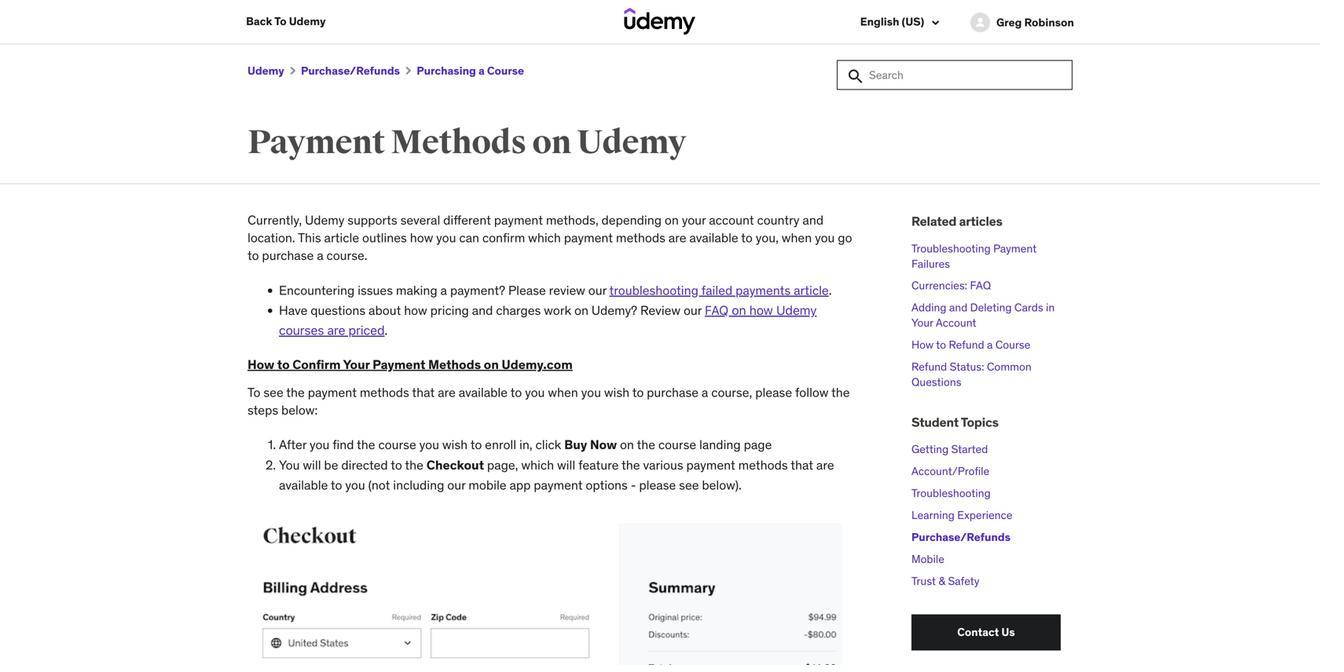 Task type: vqa. For each thing, say whether or not it's contained in the screenshot.
improve at the right top of the page
no



Task type: describe. For each thing, give the bounding box(es) containing it.
udemy.com
[[502, 357, 573, 373]]

about
[[369, 303, 401, 319]]

contact us
[[957, 626, 1015, 640]]

depending
[[602, 212, 662, 228]]

questions
[[311, 303, 366, 319]]

troubleshooting link
[[912, 487, 991, 501]]

various
[[643, 457, 683, 473]]

a inside troubleshooting payment failures currencies: faq adding and deleting cards in your account how to refund a course refund status: common questions
[[987, 338, 993, 352]]

when inside the to see the payment methods that are available to you when you wish to purchase a course, please follow the steps below:
[[548, 385, 578, 401]]

1 vertical spatial methods
[[428, 357, 481, 373]]

course,
[[711, 385, 752, 401]]

getting started account/profile troubleshooting learning experience purchase/refunds mobile trust & safety
[[912, 443, 1013, 589]]

troubleshooting payment failures link
[[912, 242, 1037, 271]]

below).
[[702, 477, 742, 493]]

now
[[590, 437, 617, 453]]

greg
[[997, 15, 1022, 29]]

you will be directed to the checkout
[[279, 457, 484, 473]]

how down making
[[404, 303, 427, 319]]

making
[[396, 282, 437, 299]]

udemy inside the currently, udemy supports several different payment methods, depending on your account country and location. this article outlines how you can confirm which payment methods are available to you, when you go to purchase a course.
[[305, 212, 345, 228]]

to down udemy.com on the left of the page
[[511, 385, 522, 401]]

to left you,
[[741, 230, 753, 246]]

which inside page, which will feature the various payment methods that are available to you (not including our mobile app payment options - please see below).
[[521, 457, 554, 473]]

have questions about how pricing and charges work on udemy? review our
[[279, 303, 705, 319]]

status:
[[950, 360, 984, 374]]

english (us)
[[860, 15, 927, 29]]

please inside the to see the payment methods that are available to you when you wish to purchase a course, please follow the steps below:
[[755, 385, 792, 401]]

which inside the currently, udemy supports several different payment methods, depending on your account country and location. this article outlines how you can confirm which payment methods are available to you, when you go to purchase a course.
[[528, 230, 561, 246]]

currencies:
[[912, 279, 968, 293]]

review
[[640, 303, 681, 319]]

how inside troubleshooting payment failures currencies: faq adding and deleting cards in your account how to refund a course refund status: common questions
[[912, 338, 934, 352]]

1 horizontal spatial purchase/refunds link
[[912, 531, 1011, 545]]

payment inside the to see the payment methods that are available to you when you wish to purchase a course, please follow the steps below:
[[308, 385, 357, 401]]

see inside the to see the payment methods that are available to you when you wish to purchase a course, please follow the steps below:
[[264, 385, 283, 401]]

have
[[279, 303, 308, 319]]

country
[[757, 212, 800, 228]]

a up pricing
[[440, 282, 447, 299]]

will inside page, which will feature the various payment methods that are available to you (not including our mobile app payment options - please see below).
[[557, 457, 575, 473]]

please inside page, which will feature the various payment methods that are available to you (not including our mobile app payment options - please see below).
[[639, 477, 676, 493]]

you up now
[[581, 385, 601, 401]]

review
[[549, 282, 585, 299]]

greg robinson
[[997, 15, 1074, 29]]

(us)
[[902, 15, 924, 29]]

faq on how udemy courses are priced link
[[279, 303, 817, 338]]

checkout
[[427, 457, 484, 473]]

available inside page, which will feature the various payment methods that are available to you (not including our mobile app payment options - please see below).
[[279, 477, 328, 493]]

below:
[[281, 402, 318, 418]]

to inside page, which will feature the various payment methods that are available to you (not including our mobile app payment options - please see below).
[[331, 477, 342, 493]]

mobile
[[469, 477, 507, 493]]

charges
[[496, 303, 541, 319]]

after you find the course you wish to enroll in, click buy now on the course landing page
[[279, 437, 772, 453]]

0 vertical spatial purchase/refunds link
[[301, 64, 400, 78]]

how inside the currently, udemy supports several different payment methods, depending on your account country and location. this article outlines how you can confirm which payment methods are available to you, when you go to purchase a course.
[[410, 230, 433, 246]]

please
[[508, 282, 546, 299]]

purchasing a course link
[[417, 64, 524, 78]]

none search field inside the payment methods on udemy main content
[[837, 60, 1073, 90]]

work
[[544, 303, 571, 319]]

payment down the 'methods,' at the top left of the page
[[564, 230, 613, 246]]

learning experience link
[[912, 509, 1013, 523]]

steps
[[248, 402, 278, 418]]

troubleshooting inside getting started account/profile troubleshooting learning experience purchase/refunds mobile trust & safety
[[912, 487, 991, 501]]

cards
[[1015, 301, 1043, 315]]

page
[[744, 437, 772, 453]]

and inside the currently, udemy supports several different payment methods, depending on your account country and location. this article outlines how you can confirm which payment methods are available to you, when you go to purchase a course.
[[803, 212, 824, 228]]

our inside page, which will feature the various payment methods that are available to you (not including our mobile app payment options - please see below).
[[447, 477, 466, 493]]

currently,
[[248, 212, 302, 228]]

1 horizontal spatial our
[[588, 282, 607, 299]]

to up including
[[391, 457, 402, 473]]

this
[[298, 230, 321, 246]]

in,
[[519, 437, 533, 453]]

currencies: faq link
[[912, 279, 991, 293]]

articles
[[959, 214, 1003, 230]]

page,
[[487, 457, 518, 473]]

back to udemy
[[246, 14, 326, 28]]

a right purchasing
[[479, 64, 485, 78]]

udemy up "depending"
[[577, 122, 686, 163]]

buy
[[564, 437, 587, 453]]

purchase/refunds inside getting started account/profile troubleshooting learning experience purchase/refunds mobile trust & safety
[[912, 531, 1011, 545]]

payment methods on udemy
[[248, 122, 686, 163]]

purchasing a course
[[417, 64, 524, 78]]

you up checkout
[[419, 437, 439, 453]]

udemy down back
[[248, 64, 284, 78]]

adding
[[912, 301, 947, 315]]

course.
[[327, 248, 367, 264]]

1 horizontal spatial article
[[794, 282, 829, 299]]

payment inside troubleshooting payment failures currencies: faq adding and deleting cards in your account how to refund a course refund status: common questions
[[993, 242, 1037, 256]]

purchasing
[[417, 64, 476, 78]]

mobile
[[912, 553, 945, 567]]

enroll
[[485, 437, 516, 453]]

0 vertical spatial payment
[[248, 122, 385, 163]]

you left can
[[436, 230, 456, 246]]

1 course from the left
[[378, 437, 416, 453]]

payment down landing
[[686, 457, 735, 473]]

on inside the currently, udemy supports several different payment methods, depending on your account country and location. this article outlines how you can confirm which payment methods are available to you, when you go to purchase a course.
[[665, 212, 679, 228]]

payment up confirm
[[494, 212, 543, 228]]

account/profile link
[[912, 465, 990, 479]]

1 horizontal spatial .
[[829, 282, 832, 299]]

(not
[[368, 477, 390, 493]]

click
[[536, 437, 561, 453]]

you,
[[756, 230, 779, 246]]

your
[[682, 212, 706, 228]]

location.
[[248, 230, 295, 246]]

you
[[279, 457, 300, 473]]

account/profile
[[912, 465, 990, 479]]

encountering
[[279, 282, 355, 299]]

udemy right back
[[289, 14, 326, 28]]

student
[[912, 414, 959, 431]]

getting started link
[[912, 443, 988, 457]]

supports
[[348, 212, 397, 228]]

purchase inside the currently, udemy supports several different payment methods, depending on your account country and location. this article outlines how you can confirm which payment methods are available to you, when you go to purchase a course.
[[262, 248, 314, 264]]

you left go
[[815, 230, 835, 246]]

how to confirm your payment methods on udemy.com
[[248, 357, 573, 373]]

udemy?
[[592, 303, 637, 319]]

english (us) link
[[860, 14, 939, 31]]

directed
[[341, 457, 388, 473]]

troubleshooting
[[609, 282, 699, 299]]

see inside page, which will feature the various payment methods that are available to you (not including our mobile app payment options - please see below).
[[679, 477, 699, 493]]

several
[[400, 212, 440, 228]]

issues
[[358, 282, 393, 299]]

you down udemy.com on the left of the page
[[525, 385, 545, 401]]

0 vertical spatial methods
[[391, 122, 526, 163]]

to down the location.
[[248, 248, 259, 264]]

you inside page, which will feature the various payment methods that are available to you (not including our mobile app payment options - please see below).
[[345, 477, 365, 493]]

robinson
[[1024, 15, 1074, 29]]

are inside the to see the payment methods that are available to you when you wish to purchase a course, please follow the steps below:
[[438, 385, 456, 401]]

courses
[[279, 323, 324, 338]]

2 vertical spatial payment
[[373, 357, 426, 373]]

you up be
[[310, 437, 330, 453]]

learning
[[912, 509, 955, 523]]

course inside troubleshooting payment failures currencies: faq adding and deleting cards in your account how to refund a course refund status: common questions
[[996, 338, 1031, 352]]

us
[[1002, 626, 1015, 640]]

priced
[[349, 323, 385, 338]]

find
[[333, 437, 354, 453]]

a inside the currently, udemy supports several different payment methods, depending on your account country and location. this article outlines how you can confirm which payment methods are available to you, when you go to purchase a course.
[[317, 248, 323, 264]]

purchase inside the to see the payment methods that are available to you when you wish to purchase a course, please follow the steps below:
[[647, 385, 699, 401]]



Task type: locate. For each thing, give the bounding box(es) containing it.
troubleshooting inside troubleshooting payment failures currencies: faq adding and deleting cards in your account how to refund a course refund status: common questions
[[912, 242, 991, 256]]

0 vertical spatial article
[[324, 230, 359, 246]]

1 horizontal spatial will
[[557, 457, 575, 473]]

and down payment?
[[472, 303, 493, 319]]

0 horizontal spatial course
[[378, 437, 416, 453]]

1 vertical spatial to
[[248, 385, 261, 401]]

outlines
[[362, 230, 407, 246]]

are inside faq on how udemy courses are priced
[[327, 323, 345, 338]]

. down about on the left top of the page
[[385, 323, 388, 339]]

udemy
[[289, 14, 326, 28], [248, 64, 284, 78], [577, 122, 686, 163], [305, 212, 345, 228], [776, 303, 817, 318]]

2 course from the left
[[658, 437, 696, 453]]

1 horizontal spatial available
[[459, 385, 508, 401]]

experience
[[957, 509, 1013, 523]]

1 horizontal spatial to
[[274, 14, 287, 28]]

deleting
[[970, 301, 1012, 315]]

0 vertical spatial faq
[[970, 279, 991, 293]]

faq down failed
[[705, 303, 729, 318]]

1 vertical spatial when
[[548, 385, 578, 401]]

udemy up this
[[305, 212, 345, 228]]

which down click
[[521, 457, 554, 473]]

course
[[487, 64, 524, 78], [996, 338, 1031, 352]]

safety
[[948, 575, 980, 589]]

methods down pricing
[[428, 357, 481, 373]]

page, which will feature the various payment methods that are available to you (not including our mobile app payment options - please see below).
[[279, 457, 834, 493]]

are down follow
[[816, 457, 834, 473]]

0 horizontal spatial and
[[472, 303, 493, 319]]

0 horizontal spatial wish
[[442, 437, 468, 453]]

to inside troubleshooting payment failures currencies: faq adding and deleting cards in your account how to refund a course refund status: common questions
[[936, 338, 946, 352]]

0 horizontal spatial that
[[412, 385, 435, 401]]

udemy inside faq on how udemy courses are priced
[[776, 303, 817, 318]]

0 vertical spatial how
[[912, 338, 934, 352]]

and up the account
[[949, 301, 968, 315]]

available down account
[[689, 230, 738, 246]]

how down 'several'
[[410, 230, 433, 246]]

troubleshooting payment failures currencies: faq adding and deleting cards in your account how to refund a course refund status: common questions
[[912, 242, 1055, 389]]

purchase left course,
[[647, 385, 699, 401]]

mobile link
[[912, 553, 945, 567]]

0 horizontal spatial purchase/refunds
[[301, 64, 400, 78]]

available inside the to see the payment methods that are available to you when you wish to purchase a course, please follow the steps below:
[[459, 385, 508, 401]]

refund status: common questions link
[[912, 360, 1032, 389]]

troubleshooting down account/profile link
[[912, 487, 991, 501]]

to left confirm
[[277, 357, 290, 373]]

2 horizontal spatial and
[[949, 301, 968, 315]]

go
[[838, 230, 852, 246]]

your down priced
[[343, 357, 370, 373]]

when down udemy.com on the left of the page
[[548, 385, 578, 401]]

1 horizontal spatial methods
[[616, 230, 666, 246]]

that inside the to see the payment methods that are available to you when you wish to purchase a course, please follow the steps below:
[[412, 385, 435, 401]]

methods
[[616, 230, 666, 246], [360, 385, 409, 401], [738, 457, 788, 473]]

1 horizontal spatial wish
[[604, 385, 630, 401]]

are inside page, which will feature the various payment methods that are available to you (not including our mobile app payment options - please see below).
[[816, 457, 834, 473]]

1 vertical spatial how
[[248, 357, 274, 373]]

please down the various
[[639, 477, 676, 493]]

are down your on the right
[[669, 230, 686, 246]]

2 vertical spatial our
[[447, 477, 466, 493]]

are down questions
[[327, 323, 345, 338]]

1 vertical spatial payment
[[993, 242, 1037, 256]]

article right payments
[[794, 282, 829, 299]]

2 horizontal spatial available
[[689, 230, 738, 246]]

checkout_page.png image
[[254, 524, 842, 666]]

0 horizontal spatial refund
[[912, 360, 947, 374]]

0 horizontal spatial purchase/refunds link
[[301, 64, 400, 78]]

a inside the to see the payment methods that are available to you when you wish to purchase a course, please follow the steps below:
[[702, 385, 708, 401]]

the inside page, which will feature the various payment methods that are available to you (not including our mobile app payment options - please see below).
[[622, 457, 640, 473]]

that inside page, which will feature the various payment methods that are available to you (not including our mobile app payment options - please see below).
[[791, 457, 813, 473]]

1 vertical spatial article
[[794, 282, 829, 299]]

to inside the to see the payment methods that are available to you when you wish to purchase a course, please follow the steps below:
[[248, 385, 261, 401]]

1 vertical spatial that
[[791, 457, 813, 473]]

1 horizontal spatial and
[[803, 212, 824, 228]]

1 vertical spatial wish
[[442, 437, 468, 453]]

1 vertical spatial which
[[521, 457, 554, 473]]

will down buy
[[557, 457, 575, 473]]

1 vertical spatial methods
[[360, 385, 409, 401]]

to
[[741, 230, 753, 246], [248, 248, 259, 264], [936, 338, 946, 352], [277, 357, 290, 373], [511, 385, 522, 401], [632, 385, 644, 401], [470, 437, 482, 453], [391, 457, 402, 473], [331, 477, 342, 493]]

methods down purchasing a course
[[391, 122, 526, 163]]

and
[[803, 212, 824, 228], [949, 301, 968, 315], [472, 303, 493, 319]]

your
[[912, 316, 933, 330], [343, 357, 370, 373]]

you down "directed"
[[345, 477, 365, 493]]

to
[[274, 14, 287, 28], [248, 385, 261, 401]]

can
[[459, 230, 479, 246]]

different
[[443, 212, 491, 228]]

1 horizontal spatial purchase
[[647, 385, 699, 401]]

faq inside faq on how udemy courses are priced
[[705, 303, 729, 318]]

0 vertical spatial purchase/refunds
[[301, 64, 400, 78]]

2 horizontal spatial methods
[[738, 457, 788, 473]]

landing
[[699, 437, 741, 453]]

purchase/refunds link
[[301, 64, 400, 78], [912, 531, 1011, 545]]

2 troubleshooting from the top
[[912, 487, 991, 501]]

1 horizontal spatial faq
[[970, 279, 991, 293]]

purchase down the location.
[[262, 248, 314, 264]]

troubleshooting failed payments article link
[[609, 282, 829, 299]]

1 vertical spatial purchase
[[647, 385, 699, 401]]

methods down how to confirm your payment methods on udemy.com
[[360, 385, 409, 401]]

how up steps
[[248, 357, 274, 373]]

0 horizontal spatial article
[[324, 230, 359, 246]]

pricing
[[430, 303, 469, 319]]

currently, udemy supports several different payment methods, depending on your account country and location. this article outlines how you can confirm which payment methods are available to you, when you go to purchase a course.
[[248, 212, 852, 264]]

0 vertical spatial your
[[912, 316, 933, 330]]

contact us button
[[912, 615, 1061, 651]]

1 vertical spatial our
[[684, 303, 702, 319]]

faq inside troubleshooting payment failures currencies: faq adding and deleting cards in your account how to refund a course refund status: common questions
[[970, 279, 991, 293]]

Search search field
[[837, 60, 1073, 90]]

0 horizontal spatial faq
[[705, 303, 729, 318]]

after
[[279, 437, 307, 453]]

trust & safety link
[[912, 575, 980, 589]]

0 horizontal spatial your
[[343, 357, 370, 373]]

the up below:
[[286, 385, 305, 401]]

0 vertical spatial that
[[412, 385, 435, 401]]

0 horizontal spatial methods
[[360, 385, 409, 401]]

2 vertical spatial methods
[[738, 457, 788, 473]]

the right follow
[[831, 385, 850, 401]]

troubleshooting up failures in the top of the page
[[912, 242, 991, 256]]

our up the udemy?
[[588, 282, 607, 299]]

methods,
[[546, 212, 599, 228]]

0 vertical spatial which
[[528, 230, 561, 246]]

purchase/refunds
[[301, 64, 400, 78], [912, 531, 1011, 545]]

1 troubleshooting from the top
[[912, 242, 991, 256]]

started
[[951, 443, 988, 457]]

1 vertical spatial purchase/refunds
[[912, 531, 1011, 545]]

&
[[939, 575, 945, 589]]

greg robinson image
[[970, 13, 990, 32]]

how
[[912, 338, 934, 352], [248, 357, 274, 373]]

0 vertical spatial methods
[[616, 230, 666, 246]]

0 vertical spatial refund
[[949, 338, 984, 352]]

that down follow
[[791, 457, 813, 473]]

failures
[[912, 257, 950, 271]]

available up enroll
[[459, 385, 508, 401]]

0 horizontal spatial our
[[447, 477, 466, 493]]

1 will from the left
[[303, 457, 321, 473]]

1 vertical spatial see
[[679, 477, 699, 493]]

1 horizontal spatial how
[[912, 338, 934, 352]]

0 horizontal spatial .
[[385, 323, 388, 339]]

a left course,
[[702, 385, 708, 401]]

methods down "depending"
[[616, 230, 666, 246]]

0 vertical spatial our
[[588, 282, 607, 299]]

0 vertical spatial available
[[689, 230, 738, 246]]

that down how to confirm your payment methods on udemy.com
[[412, 385, 435, 401]]

1 vertical spatial refund
[[912, 360, 947, 374]]

1 vertical spatial please
[[639, 477, 676, 493]]

1 horizontal spatial refund
[[949, 338, 984, 352]]

1 horizontal spatial course
[[658, 437, 696, 453]]

2 vertical spatial available
[[279, 477, 328, 493]]

None search field
[[837, 60, 1073, 90]]

payment down confirm
[[308, 385, 357, 401]]

common
[[987, 360, 1032, 374]]

0 vertical spatial .
[[829, 282, 832, 299]]

0 horizontal spatial course
[[487, 64, 524, 78]]

1 vertical spatial available
[[459, 385, 508, 401]]

1 horizontal spatial purchase/refunds
[[912, 531, 1011, 545]]

methods inside page, which will feature the various payment methods that are available to you (not including our mobile app payment options - please see below).
[[738, 457, 788, 473]]

available down you
[[279, 477, 328, 493]]

on
[[532, 122, 571, 163], [665, 212, 679, 228], [574, 303, 589, 319], [732, 303, 746, 318], [484, 357, 499, 373], [620, 437, 634, 453]]

0 vertical spatial when
[[782, 230, 812, 246]]

how inside faq on how udemy courses are priced
[[750, 303, 773, 318]]

and inside troubleshooting payment failures currencies: faq adding and deleting cards in your account how to refund a course refund status: common questions
[[949, 301, 968, 315]]

when inside the currently, udemy supports several different payment methods, depending on your account country and location. this article outlines how you can confirm which payment methods are available to you, when you go to purchase a course.
[[782, 230, 812, 246]]

see down the various
[[679, 477, 699, 493]]

account
[[709, 212, 754, 228]]

course right purchasing
[[487, 64, 524, 78]]

the up -
[[622, 457, 640, 473]]

2 horizontal spatial our
[[684, 303, 702, 319]]

1 horizontal spatial please
[[755, 385, 792, 401]]

related
[[912, 214, 957, 230]]

methods inside the currently, udemy supports several different payment methods, depending on your account country and location. this article outlines how you can confirm which payment methods are available to you, when you go to purchase a course.
[[616, 230, 666, 246]]

0 vertical spatial please
[[755, 385, 792, 401]]

1 vertical spatial troubleshooting
[[912, 487, 991, 501]]

1 vertical spatial your
[[343, 357, 370, 373]]

payment methods on udemy main content
[[0, 44, 1320, 666]]

0 horizontal spatial purchase
[[262, 248, 314, 264]]

the up the various
[[637, 437, 655, 453]]

course up you will be directed to the checkout
[[378, 437, 416, 453]]

1 vertical spatial purchase/refunds link
[[912, 531, 1011, 545]]

0 horizontal spatial how
[[248, 357, 274, 373]]

course up common
[[996, 338, 1031, 352]]

faq up deleting
[[970, 279, 991, 293]]

how down payments
[[750, 303, 773, 318]]

and right country
[[803, 212, 824, 228]]

. right payments
[[829, 282, 832, 299]]

1 horizontal spatial your
[[912, 316, 933, 330]]

0 horizontal spatial available
[[279, 477, 328, 493]]

will left be
[[303, 457, 321, 473]]

to up steps
[[248, 385, 261, 401]]

0 vertical spatial purchase
[[262, 248, 314, 264]]

1 horizontal spatial course
[[996, 338, 1031, 352]]

refund up the status:
[[949, 338, 984, 352]]

udemy link
[[248, 64, 284, 78]]

trust
[[912, 575, 936, 589]]

a
[[479, 64, 485, 78], [317, 248, 323, 264], [440, 282, 447, 299], [987, 338, 993, 352], [702, 385, 708, 401]]

1 vertical spatial .
[[385, 323, 388, 339]]

failed
[[702, 282, 733, 299]]

the up "directed"
[[357, 437, 375, 453]]

which down the 'methods,' at the top left of the page
[[528, 230, 561, 246]]

when down country
[[782, 230, 812, 246]]

how
[[410, 230, 433, 246], [404, 303, 427, 319], [750, 303, 773, 318]]

how to refund a course link
[[912, 338, 1031, 352]]

1 horizontal spatial see
[[679, 477, 699, 493]]

your down adding at right top
[[912, 316, 933, 330]]

follow
[[795, 385, 829, 401]]

when
[[782, 230, 812, 246], [548, 385, 578, 401]]

contact
[[957, 626, 999, 640]]

to left enroll
[[470, 437, 482, 453]]

back to udemy link
[[246, 0, 326, 43]]

wish up now
[[604, 385, 630, 401]]

confirm
[[292, 357, 341, 373]]

to down the account
[[936, 338, 946, 352]]

article inside the currently, udemy supports several different payment methods, depending on your account country and location. this article outlines how you can confirm which payment methods are available to you, when you go to purchase a course.
[[324, 230, 359, 246]]

back
[[246, 14, 272, 28]]

2 will from the left
[[557, 457, 575, 473]]

.
[[829, 282, 832, 299], [385, 323, 388, 339]]

methods down page
[[738, 457, 788, 473]]

to right back
[[274, 14, 287, 28]]

available inside the currently, udemy supports several different payment methods, depending on your account country and location. this article outlines how you can confirm which payment methods are available to you, when you go to purchase a course.
[[689, 230, 738, 246]]

see up steps
[[264, 385, 283, 401]]

1 vertical spatial faq
[[705, 303, 729, 318]]

adding and deleting cards in your account link
[[912, 301, 1055, 330]]

confirm
[[482, 230, 525, 246]]

methods inside the to see the payment methods that are available to you when you wish to purchase a course, please follow the steps below:
[[360, 385, 409, 401]]

refund up questions
[[912, 360, 947, 374]]

payment
[[494, 212, 543, 228], [564, 230, 613, 246], [308, 385, 357, 401], [686, 457, 735, 473], [534, 477, 583, 493]]

0 horizontal spatial will
[[303, 457, 321, 473]]

payment right app
[[534, 477, 583, 493]]

your inside troubleshooting payment failures currencies: faq adding and deleting cards in your account how to refund a course refund status: common questions
[[912, 316, 933, 330]]

wish inside the to see the payment methods that are available to you when you wish to purchase a course, please follow the steps below:
[[604, 385, 630, 401]]

0 horizontal spatial when
[[548, 385, 578, 401]]

the up including
[[405, 457, 423, 473]]

course up the various
[[658, 437, 696, 453]]

feature
[[578, 457, 619, 473]]

0 horizontal spatial to
[[248, 385, 261, 401]]

1 horizontal spatial that
[[791, 457, 813, 473]]

to up the various
[[632, 385, 644, 401]]

are down how to confirm your payment methods on udemy.com
[[438, 385, 456, 401]]

our
[[588, 282, 607, 299], [684, 303, 702, 319], [447, 477, 466, 493]]

article up 'course.'
[[324, 230, 359, 246]]

wish up checkout
[[442, 437, 468, 453]]

how down adding at right top
[[912, 338, 934, 352]]

refund
[[949, 338, 984, 352], [912, 360, 947, 374]]

see
[[264, 385, 283, 401], [679, 477, 699, 493]]

0 horizontal spatial see
[[264, 385, 283, 401]]

topics
[[961, 414, 999, 431]]

udemy down payments
[[776, 303, 817, 318]]

payments
[[736, 282, 791, 299]]

0 vertical spatial troubleshooting
[[912, 242, 991, 256]]

0 vertical spatial course
[[487, 64, 524, 78]]

a up common
[[987, 338, 993, 352]]

0 vertical spatial to
[[274, 14, 287, 28]]

1 horizontal spatial when
[[782, 230, 812, 246]]

please left follow
[[755, 385, 792, 401]]

on inside faq on how udemy courses are priced
[[732, 303, 746, 318]]

payment?
[[450, 282, 505, 299]]

to down be
[[331, 477, 342, 493]]

our down checkout
[[447, 477, 466, 493]]

0 horizontal spatial please
[[639, 477, 676, 493]]

-
[[631, 477, 636, 493]]

are inside the currently, udemy supports several different payment methods, depending on your account country and location. this article outlines how you can confirm which payment methods are available to you, when you go to purchase a course.
[[669, 230, 686, 246]]

1 vertical spatial course
[[996, 338, 1031, 352]]

our down failed
[[684, 303, 702, 319]]

related articles
[[912, 214, 1003, 230]]

a down this
[[317, 248, 323, 264]]

are
[[669, 230, 686, 246], [327, 323, 345, 338], [438, 385, 456, 401], [816, 457, 834, 473]]

0 vertical spatial see
[[264, 385, 283, 401]]

0 vertical spatial wish
[[604, 385, 630, 401]]



